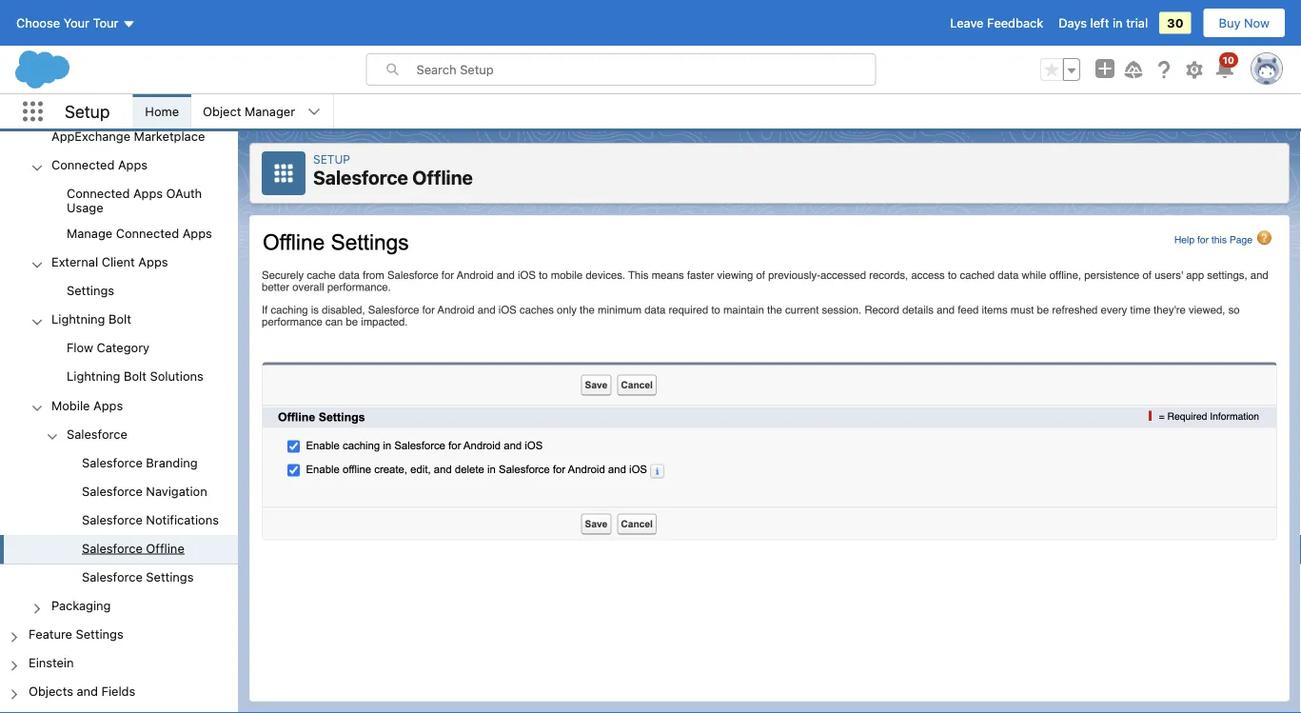Task type: vqa. For each thing, say whether or not it's contained in the screenshot.
call
no



Task type: describe. For each thing, give the bounding box(es) containing it.
trial
[[1127, 16, 1149, 30]]

feature settings
[[29, 627, 123, 641]]

fields
[[102, 684, 136, 699]]

notifications
[[146, 513, 219, 527]]

feature
[[29, 627, 72, 641]]

branding
[[146, 455, 198, 470]]

lightning bolt solutions link
[[67, 369, 204, 386]]

bolt for lightning bolt
[[109, 312, 131, 326]]

salesforce offline
[[82, 541, 185, 555]]

tour
[[93, 16, 119, 30]]

salesforce for settings
[[82, 570, 143, 584]]

external client apps tree item
[[0, 249, 238, 306]]

feedback
[[988, 16, 1044, 30]]

buy
[[1220, 16, 1242, 30]]

salesforce for navigation
[[82, 484, 143, 498]]

settings for feature settings
[[76, 627, 123, 641]]

home link
[[134, 94, 191, 129]]

connected apps
[[51, 157, 148, 172]]

setup salesforce offline
[[313, 152, 473, 189]]

objects and fields
[[29, 684, 136, 699]]

client
[[102, 255, 135, 269]]

einstein link
[[29, 656, 74, 673]]

usage
[[67, 200, 103, 215]]

settings link
[[67, 283, 114, 301]]

manage connected apps link
[[67, 226, 212, 243]]

object
[[203, 104, 241, 119]]

connected apps oauth usage link
[[67, 186, 238, 215]]

object manager link
[[192, 94, 307, 129]]

connected apps oauth usage
[[67, 186, 202, 215]]

buy now
[[1220, 16, 1271, 30]]

salesforce for branding
[[82, 455, 143, 470]]

apps for mobile apps
[[93, 398, 123, 412]]

navigation
[[146, 484, 207, 498]]

settings for salesforce settings
[[146, 570, 194, 584]]

salesforce for offline
[[82, 541, 143, 555]]

in
[[1113, 16, 1124, 30]]

salesforce for notifications
[[82, 513, 143, 527]]

mobile apps link
[[51, 398, 123, 415]]

lightning bolt link
[[51, 312, 131, 329]]

feature settings link
[[29, 627, 123, 644]]

flow category link
[[67, 341, 150, 358]]

lightning bolt
[[51, 312, 131, 326]]

connected for connected apps
[[51, 157, 115, 172]]

offline inside tree item
[[146, 541, 185, 555]]

salesforce settings
[[82, 570, 194, 584]]

group containing appexchange marketplace
[[0, 94, 238, 621]]

now
[[1245, 16, 1271, 30]]

leave
[[951, 16, 984, 30]]

and
[[77, 684, 98, 699]]

salesforce notifications link
[[82, 513, 219, 530]]

external
[[51, 255, 98, 269]]

days left in trial
[[1059, 16, 1149, 30]]

flow
[[67, 341, 93, 355]]

solutions
[[150, 369, 204, 384]]

offline inside setup salesforce offline
[[413, 166, 473, 189]]

mobile
[[51, 398, 90, 412]]

apps for connected apps
[[118, 157, 148, 172]]

salesforce navigation link
[[82, 484, 207, 501]]

object manager
[[203, 104, 295, 119]]

group for connected apps
[[0, 180, 238, 249]]

connected apps link
[[51, 157, 148, 175]]

salesforce branding link
[[82, 455, 198, 472]]



Task type: locate. For each thing, give the bounding box(es) containing it.
0 vertical spatial lightning
[[51, 312, 105, 326]]

flow category
[[67, 341, 150, 355]]

apps down manage connected apps link
[[138, 255, 168, 269]]

connected inside connected apps 'link'
[[51, 157, 115, 172]]

salesforce down mobile apps link
[[67, 427, 127, 441]]

connected apps tree item
[[0, 152, 238, 249]]

settings up "lightning bolt"
[[67, 283, 114, 298]]

connected down connected apps 'link'
[[67, 186, 130, 200]]

salesforce navigation
[[82, 484, 207, 498]]

30
[[1168, 16, 1184, 30]]

choose your tour button
[[15, 8, 137, 38]]

10
[[1224, 54, 1235, 65]]

group containing flow category
[[0, 335, 238, 392]]

group containing connected apps oauth usage
[[0, 180, 238, 249]]

settings inside the salesforce settings link
[[146, 570, 194, 584]]

leave feedback link
[[951, 16, 1044, 30]]

lightning up mobile apps
[[67, 369, 120, 384]]

0 horizontal spatial setup
[[65, 101, 110, 122]]

bolt for lightning bolt solutions
[[124, 369, 147, 384]]

salesforce down salesforce offline tree item
[[82, 570, 143, 584]]

1 vertical spatial offline
[[146, 541, 185, 555]]

apps
[[118, 157, 148, 172], [133, 186, 163, 200], [183, 226, 212, 240], [138, 255, 168, 269], [93, 398, 123, 412]]

your
[[63, 16, 90, 30]]

manage
[[67, 226, 113, 240]]

0 vertical spatial settings
[[67, 283, 114, 298]]

buy now button
[[1203, 8, 1287, 38]]

connected down connected apps oauth usage link in the left top of the page
[[116, 226, 179, 240]]

0 vertical spatial offline
[[413, 166, 473, 189]]

setup
[[65, 101, 110, 122], [313, 152, 350, 166]]

settings
[[67, 283, 114, 298], [146, 570, 194, 584], [76, 627, 123, 641]]

0 vertical spatial bolt
[[109, 312, 131, 326]]

lightning for lightning bolt
[[51, 312, 105, 326]]

settings down packaging link
[[76, 627, 123, 641]]

bolt up category
[[109, 312, 131, 326]]

settings inside feature settings 'link'
[[76, 627, 123, 641]]

setup link
[[313, 152, 350, 166]]

leave feedback
[[951, 16, 1044, 30]]

external client apps
[[51, 255, 168, 269]]

salesforce up salesforce settings
[[82, 541, 143, 555]]

lightning bolt solutions
[[67, 369, 204, 384]]

setup for setup salesforce offline
[[313, 152, 350, 166]]

Search Setup text field
[[417, 54, 876, 85]]

1 horizontal spatial setup
[[313, 152, 350, 166]]

apps down oauth
[[183, 226, 212, 240]]

salesforce offline link
[[82, 541, 185, 558]]

lightning up flow
[[51, 312, 105, 326]]

left
[[1091, 16, 1110, 30]]

external client apps link
[[51, 255, 168, 272]]

salesforce tree item
[[0, 421, 238, 593]]

bolt
[[109, 312, 131, 326], [124, 369, 147, 384]]

salesforce down salesforce branding link
[[82, 484, 143, 498]]

apps inside "link"
[[138, 255, 168, 269]]

packaging
[[51, 598, 111, 613]]

connected inside connected apps oauth usage
[[67, 186, 130, 200]]

connected inside manage connected apps link
[[116, 226, 179, 240]]

group for salesforce
[[0, 450, 238, 593]]

choose
[[16, 16, 60, 30]]

lightning bolt tree item
[[0, 306, 238, 392]]

setup inside setup salesforce offline
[[313, 152, 350, 166]]

settings inside external client apps tree item
[[67, 283, 114, 298]]

1 vertical spatial connected
[[67, 186, 130, 200]]

salesforce branding
[[82, 455, 198, 470]]

bolt down category
[[124, 369, 147, 384]]

2 vertical spatial connected
[[116, 226, 179, 240]]

salesforce up salesforce offline tree item
[[82, 513, 143, 527]]

process automation image
[[0, 707, 238, 713]]

packaging link
[[51, 598, 111, 616]]

einstein
[[29, 656, 74, 670]]

objects
[[29, 684, 73, 699]]

apps down appexchange marketplace link
[[118, 157, 148, 172]]

salesforce down salesforce link
[[82, 455, 143, 470]]

0 vertical spatial connected
[[51, 157, 115, 172]]

apps inside 'link'
[[118, 157, 148, 172]]

appexchange marketplace link
[[51, 129, 205, 146]]

category
[[97, 341, 150, 355]]

salesforce inside salesforce branding link
[[82, 455, 143, 470]]

manage connected apps
[[67, 226, 212, 240]]

home
[[145, 104, 179, 119]]

1 vertical spatial setup
[[313, 152, 350, 166]]

group
[[1041, 58, 1081, 81], [0, 94, 238, 621], [0, 180, 238, 249], [0, 335, 238, 392], [0, 450, 238, 593]]

salesforce inside 'salesforce navigation' link
[[82, 484, 143, 498]]

connected down 'appexchange'
[[51, 157, 115, 172]]

lightning for lightning bolt solutions
[[67, 369, 120, 384]]

appexchange marketplace
[[51, 129, 205, 143]]

0 vertical spatial setup
[[65, 101, 110, 122]]

0 horizontal spatial offline
[[146, 541, 185, 555]]

apps inside connected apps oauth usage
[[133, 186, 163, 200]]

choose your tour
[[16, 16, 119, 30]]

lightning
[[51, 312, 105, 326], [67, 369, 120, 384]]

salesforce inside salesforce offline link
[[82, 541, 143, 555]]

2 vertical spatial settings
[[76, 627, 123, 641]]

group for lightning bolt
[[0, 335, 238, 392]]

offline
[[413, 166, 473, 189], [146, 541, 185, 555]]

salesforce settings link
[[82, 570, 194, 587]]

appexchange
[[51, 129, 131, 143]]

10 button
[[1214, 52, 1239, 81]]

connected
[[51, 157, 115, 172], [67, 186, 130, 200], [116, 226, 179, 240]]

setup for setup
[[65, 101, 110, 122]]

salesforce link
[[67, 427, 127, 444]]

1 horizontal spatial offline
[[413, 166, 473, 189]]

1 vertical spatial settings
[[146, 570, 194, 584]]

connected for connected apps oauth usage
[[67, 186, 130, 200]]

apps left oauth
[[133, 186, 163, 200]]

oauth
[[166, 186, 202, 200]]

objects and fields link
[[29, 684, 136, 702]]

mobile apps tree item
[[0, 392, 238, 593]]

salesforce inside setup salesforce offline
[[313, 166, 408, 189]]

1 vertical spatial lightning
[[67, 369, 120, 384]]

1 vertical spatial bolt
[[124, 369, 147, 384]]

salesforce notifications
[[82, 513, 219, 527]]

apps up salesforce link
[[93, 398, 123, 412]]

salesforce offline tree item
[[0, 535, 238, 564]]

manager
[[245, 104, 295, 119]]

group containing salesforce branding
[[0, 450, 238, 593]]

apps for connected apps oauth usage
[[133, 186, 163, 200]]

settings down salesforce offline link
[[146, 570, 194, 584]]

salesforce down the setup link
[[313, 166, 408, 189]]

salesforce
[[313, 166, 408, 189], [67, 427, 127, 441], [82, 455, 143, 470], [82, 484, 143, 498], [82, 513, 143, 527], [82, 541, 143, 555], [82, 570, 143, 584]]

marketplace
[[134, 129, 205, 143]]

salesforce inside salesforce notifications link
[[82, 513, 143, 527]]

mobile apps
[[51, 398, 123, 412]]

days
[[1059, 16, 1088, 30]]



